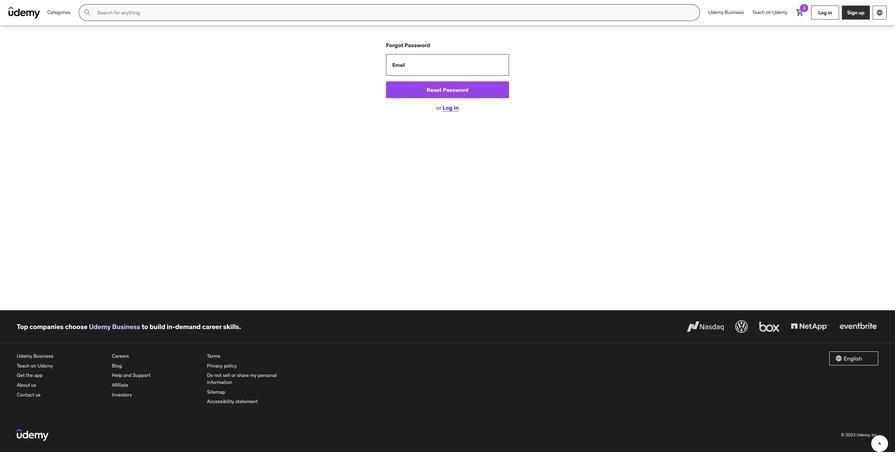 Task type: describe. For each thing, give the bounding box(es) containing it.
categories
[[47, 9, 70, 15]]

udemy business
[[709, 9, 744, 15]]

© 2023 udemy, inc.
[[842, 433, 879, 438]]

0 horizontal spatial log
[[443, 104, 453, 111]]

teach inside udemy business teach on udemy get the app about us contact us
[[17, 363, 30, 369]]

help and support link
[[112, 371, 202, 381]]

0 vertical spatial teach on udemy link
[[749, 4, 792, 21]]

box image
[[758, 320, 782, 335]]

app
[[34, 373, 43, 379]]

log in
[[819, 9, 832, 16]]

english button
[[830, 352, 879, 366]]

policy
[[224, 363, 237, 369]]

personal
[[258, 373, 277, 379]]

0 vertical spatial teach
[[753, 9, 765, 15]]

0 vertical spatial udemy business link
[[705, 4, 749, 21]]

0 horizontal spatial log in link
[[443, 104, 459, 111]]

1 horizontal spatial on
[[766, 9, 772, 15]]

1 horizontal spatial in
[[828, 9, 832, 16]]

on inside udemy business teach on udemy get the app about us contact us
[[31, 363, 36, 369]]

3
[[803, 5, 806, 10]]

1 vertical spatial udemy business link
[[89, 323, 140, 331]]

privacy
[[207, 363, 223, 369]]

volkswagen image
[[734, 320, 750, 335]]

choose a language image
[[877, 9, 884, 16]]

reset
[[427, 86, 442, 93]]

forgot
[[386, 42, 404, 49]]

3 link
[[792, 4, 809, 21]]

eventbrite image
[[839, 320, 879, 335]]

2 vertical spatial udemy business link
[[17, 352, 106, 362]]

and
[[123, 373, 132, 379]]

small image
[[836, 356, 843, 363]]

business for udemy business
[[725, 9, 744, 15]]

the
[[26, 373, 33, 379]]

or log in
[[437, 104, 459, 111]]

support
[[133, 373, 151, 379]]

top
[[17, 323, 28, 331]]

sitemap link
[[207, 388, 297, 398]]

reset password
[[427, 86, 469, 93]]

terms
[[207, 353, 220, 360]]

accessibility
[[207, 399, 234, 405]]

information
[[207, 380, 232, 386]]

careers link
[[112, 352, 202, 362]]

password for reset password
[[443, 86, 469, 93]]

reset password button
[[386, 82, 509, 98]]

demand
[[175, 323, 201, 331]]

©
[[842, 433, 845, 438]]

choose
[[65, 323, 87, 331]]

0 vertical spatial udemy image
[[8, 7, 40, 19]]

sitemap
[[207, 389, 225, 396]]

about
[[17, 382, 30, 389]]



Task type: vqa. For each thing, say whether or not it's contained in the screenshot.
statement
yes



Task type: locate. For each thing, give the bounding box(es) containing it.
1 horizontal spatial or
[[437, 104, 442, 111]]

do
[[207, 373, 213, 379]]

1 vertical spatial password
[[443, 86, 469, 93]]

not
[[215, 373, 222, 379]]

build
[[150, 323, 165, 331]]

1 horizontal spatial teach on udemy link
[[749, 4, 792, 21]]

2 horizontal spatial business
[[725, 9, 744, 15]]

1 vertical spatial log in link
[[443, 104, 459, 111]]

help
[[112, 373, 122, 379]]

or right the sell at left bottom
[[232, 373, 236, 379]]

my
[[250, 373, 257, 379]]

share
[[237, 373, 249, 379]]

english
[[844, 355, 863, 362]]

netapp image
[[790, 320, 830, 335]]

on up the
[[31, 363, 36, 369]]

or inside terms privacy policy do not sell or share my personal information sitemap accessibility statement
[[232, 373, 236, 379]]

privacy policy link
[[207, 362, 297, 371]]

teach on udemy link
[[749, 4, 792, 21], [17, 362, 106, 371]]

nasdaq image
[[686, 320, 726, 335]]

0 horizontal spatial password
[[405, 42, 430, 49]]

terms privacy policy do not sell or share my personal information sitemap accessibility statement
[[207, 353, 277, 405]]

or down reset
[[437, 104, 442, 111]]

or
[[437, 104, 442, 111], [232, 373, 236, 379]]

0 vertical spatial on
[[766, 9, 772, 15]]

sign up
[[848, 9, 865, 16]]

contact us link
[[17, 391, 106, 400]]

career
[[202, 323, 222, 331]]

1 vertical spatial business
[[112, 323, 140, 331]]

udemy business teach on udemy get the app about us contact us
[[17, 353, 53, 398]]

0 vertical spatial log
[[819, 9, 827, 16]]

get
[[17, 373, 25, 379]]

on left shopping cart with 3 items image at right
[[766, 9, 772, 15]]

password for forgot password
[[405, 42, 430, 49]]

1 horizontal spatial teach
[[753, 9, 765, 15]]

log down reset password 'button'
[[443, 104, 453, 111]]

blog
[[112, 363, 122, 369]]

on
[[766, 9, 772, 15], [31, 363, 36, 369]]

0 vertical spatial business
[[725, 9, 744, 15]]

1 vertical spatial on
[[31, 363, 36, 369]]

teach on udemy link up "about us" link
[[17, 362, 106, 371]]

do not sell or share my personal information button
[[207, 371, 297, 388]]

sell
[[223, 373, 230, 379]]

affiliate
[[112, 382, 128, 389]]

0 vertical spatial password
[[405, 42, 430, 49]]

skills.
[[223, 323, 241, 331]]

0 vertical spatial log in link
[[812, 6, 840, 20]]

udemy,
[[857, 433, 871, 438]]

sign up link
[[842, 6, 870, 20]]

us
[[31, 382, 36, 389], [35, 392, 41, 398]]

Search for anything text field
[[96, 7, 692, 19]]

shopping cart with 3 items image
[[796, 8, 805, 17]]

0 horizontal spatial in
[[454, 104, 459, 111]]

0 horizontal spatial teach on udemy link
[[17, 362, 106, 371]]

teach on udemy
[[753, 9, 788, 15]]

1 horizontal spatial password
[[443, 86, 469, 93]]

1 vertical spatial teach
[[17, 363, 30, 369]]

investors link
[[112, 391, 202, 400]]

sign
[[848, 9, 858, 16]]

inc.
[[872, 433, 879, 438]]

log right 3
[[819, 9, 827, 16]]

teach up get
[[17, 363, 30, 369]]

log in link down reset password 'button'
[[443, 104, 459, 111]]

accessibility statement link
[[207, 398, 297, 407]]

in down reset password 'button'
[[454, 104, 459, 111]]

careers
[[112, 353, 129, 360]]

1 horizontal spatial log in link
[[812, 6, 840, 20]]

0 horizontal spatial or
[[232, 373, 236, 379]]

contact
[[17, 392, 34, 398]]

in-
[[167, 323, 175, 331]]

1 horizontal spatial log
[[819, 9, 827, 16]]

udemy
[[709, 9, 724, 15], [773, 9, 788, 15], [89, 323, 111, 331], [17, 353, 32, 360], [38, 363, 53, 369]]

password
[[405, 42, 430, 49], [443, 86, 469, 93]]

submit search image
[[83, 8, 92, 17]]

2023
[[846, 433, 856, 438]]

affiliate link
[[112, 381, 202, 391]]

log in link right 3
[[812, 6, 840, 20]]

in
[[828, 9, 832, 16], [454, 104, 459, 111]]

to
[[142, 323, 148, 331]]

log inside 'log in' link
[[819, 9, 827, 16]]

0 vertical spatial us
[[31, 382, 36, 389]]

2 vertical spatial business
[[33, 353, 53, 360]]

us right about
[[31, 382, 36, 389]]

0 horizontal spatial on
[[31, 363, 36, 369]]

udemy image
[[8, 7, 40, 19], [17, 430, 49, 442]]

careers blog help and support affiliate investors
[[112, 353, 151, 398]]

business
[[725, 9, 744, 15], [112, 323, 140, 331], [33, 353, 53, 360]]

1 vertical spatial in
[[454, 104, 459, 111]]

teach on udemy link left shopping cart with 3 items image at right
[[749, 4, 792, 21]]

0 vertical spatial in
[[828, 9, 832, 16]]

1 vertical spatial or
[[232, 373, 236, 379]]

business for udemy business teach on udemy get the app about us contact us
[[33, 353, 53, 360]]

categories button
[[43, 4, 75, 21]]

teach
[[753, 9, 765, 15], [17, 363, 30, 369]]

get the app link
[[17, 371, 106, 381]]

1 vertical spatial us
[[35, 392, 41, 398]]

0 vertical spatial or
[[437, 104, 442, 111]]

1 vertical spatial teach on udemy link
[[17, 362, 106, 371]]

password right forgot
[[405, 42, 430, 49]]

password up the or log in
[[443, 86, 469, 93]]

about us link
[[17, 381, 106, 391]]

up
[[859, 9, 865, 16]]

business inside udemy business teach on udemy get the app about us contact us
[[33, 353, 53, 360]]

forgot password
[[386, 42, 430, 49]]

top companies choose udemy business to build in-demand career skills.
[[17, 323, 241, 331]]

log
[[819, 9, 827, 16], [443, 104, 453, 111]]

investors
[[112, 392, 132, 398]]

us right "contact" on the bottom of the page
[[35, 392, 41, 398]]

udemy business link
[[705, 4, 749, 21], [89, 323, 140, 331], [17, 352, 106, 362]]

password inside 'button'
[[443, 86, 469, 93]]

0 horizontal spatial business
[[33, 353, 53, 360]]

in left sign
[[828, 9, 832, 16]]

statement
[[236, 399, 258, 405]]

companies
[[29, 323, 64, 331]]

1 vertical spatial log
[[443, 104, 453, 111]]

0 horizontal spatial teach
[[17, 363, 30, 369]]

log in link
[[812, 6, 840, 20], [443, 104, 459, 111]]

1 vertical spatial udemy image
[[17, 430, 49, 442]]

blog link
[[112, 362, 202, 371]]

terms link
[[207, 352, 297, 362]]

teach right udemy business
[[753, 9, 765, 15]]

1 horizontal spatial business
[[112, 323, 140, 331]]



